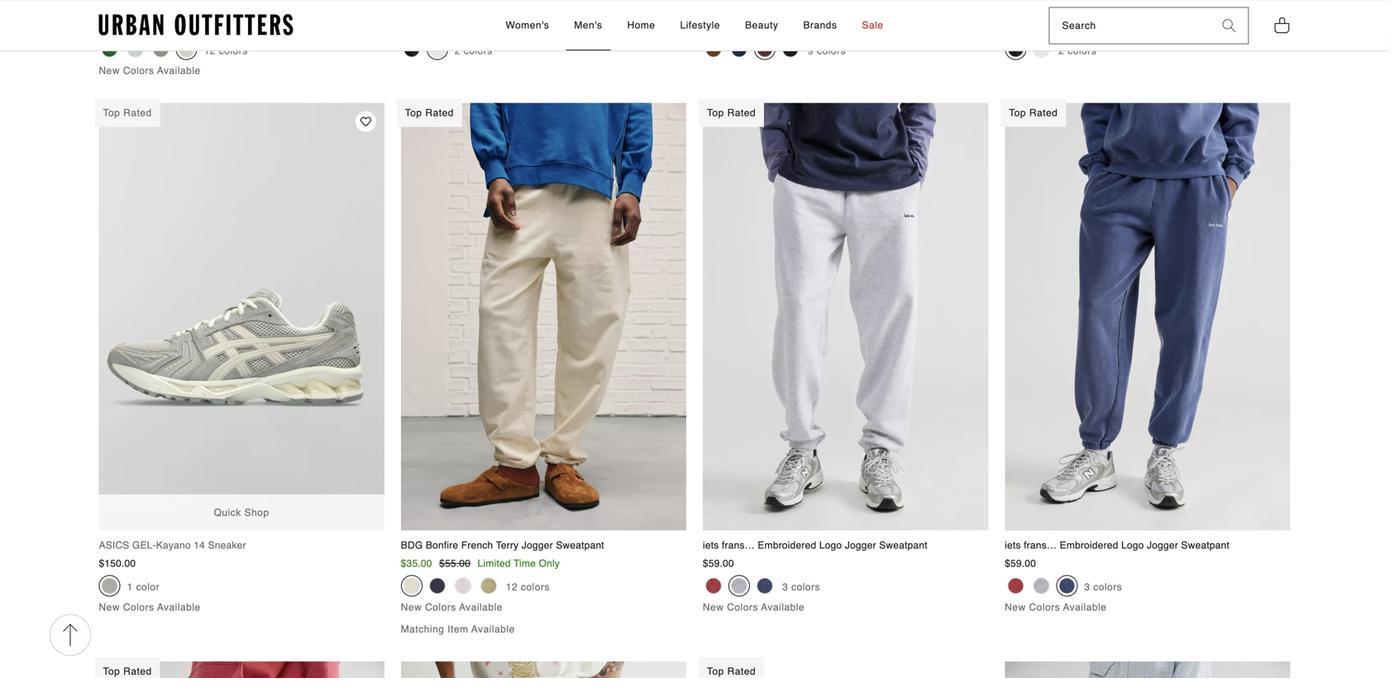Task type: describe. For each thing, give the bounding box(es) containing it.
french
[[461, 540, 493, 551]]

lime image
[[480, 578, 497, 594]]

limited for $69.00
[[780, 21, 813, 33]]

jogger for the lilac icon
[[522, 540, 553, 551]]

time for $49.00 $69.00 limited time only
[[816, 21, 838, 33]]

2 for cream image at the top of the page
[[1059, 45, 1065, 57]]

embroidered for the right navy icon
[[758, 540, 817, 551]]

matching item available
[[401, 624, 515, 635]]

frans… for grey icon
[[722, 540, 755, 551]]

standard cloth stretch boxing short
[[1005, 3, 1171, 15]]

$150.00
[[99, 558, 136, 569]]

1 top rated link from the left
[[95, 657, 384, 678]]

embroidered for navy image
[[1060, 540, 1119, 551]]

sweatpant for navy image
[[1182, 540, 1230, 551]]

brands
[[804, 19, 837, 31]]

dark yellow image
[[706, 41, 722, 58]]

jogger for the right navy icon
[[845, 540, 877, 551]]

2 colors for cream image at the top of the page
[[1059, 45, 1097, 57]]

stretch
[[1077, 3, 1109, 15]]

logo for the right navy icon
[[820, 540, 842, 551]]

cloth for stretch
[[1050, 3, 1074, 15]]

bdg bonfire french terry jogger sweatpant
[[401, 540, 605, 551]]

neutral multi image
[[178, 41, 195, 58]]

$35.00 $55.00 limited time only
[[401, 558, 560, 569]]

sweatpant for the right navy icon
[[879, 540, 928, 551]]

colors for red image
[[1029, 602, 1061, 613]]

standard cloth shortstop tee link
[[99, 0, 384, 16]]

standard cloth shortstop tee $29.00
[[99, 3, 234, 33]]

lifestyle
[[680, 19, 721, 31]]

asics gel-kayano 14 sneaker
[[99, 540, 246, 551]]

red image
[[1008, 578, 1024, 594]]

9 colors
[[808, 45, 846, 57]]

original price: $150.00 element
[[99, 558, 136, 569]]

main navigation element
[[357, 1, 1033, 51]]

jogger for navy image
[[1147, 540, 1179, 551]]

3 colors for navy image
[[1085, 582, 1123, 593]]

boxing
[[1112, 3, 1143, 15]]

iets for red icon
[[703, 540, 719, 551]]

iets frans… embroidered logo jogger sweatpant for the right navy icon
[[703, 540, 928, 551]]

matching
[[401, 624, 445, 635]]

original price: $69.00 element
[[741, 21, 773, 33]]

$59.00 for red image
[[1005, 558, 1037, 569]]

colors for the left navy icon
[[817, 45, 846, 57]]

2 for cream icon
[[455, 45, 461, 57]]

colors down 1 color
[[123, 602, 154, 613]]

new balance 9060 sneaker image
[[703, 662, 989, 678]]

red image
[[706, 578, 722, 594]]

1 horizontal spatial navy image
[[757, 578, 773, 594]]

14
[[194, 540, 205, 551]]

kayano
[[156, 540, 191, 551]]

iets for red image
[[1005, 540, 1021, 551]]

new colors available up matching item available
[[401, 602, 503, 613]]

my shopping bag image
[[1274, 16, 1291, 34]]

only for $35.00 $55.00 limited time only
[[539, 558, 560, 569]]

frans… for grey image at bottom
[[1024, 540, 1057, 551]]

original price: $29.00 element
[[99, 21, 130, 33]]

standard cloth reverse terry foundation sweatpant image
[[1005, 662, 1291, 678]]

$29.00
[[99, 21, 130, 33]]

original price: $59.00 element for red icon
[[703, 558, 734, 569]]

new colors available down color
[[99, 602, 201, 613]]

tee
[[217, 3, 234, 15]]

shortstop
[[170, 3, 214, 15]]

12 colors for neutral multi 'icon'
[[204, 45, 248, 57]]

standard cloth stretch boxing short link
[[1005, 0, 1291, 16]]

cream image
[[1033, 41, 1050, 58]]

$55.00
[[439, 558, 471, 569]]

2 top rated link from the left
[[699, 657, 989, 678]]

colors for sapphire image
[[521, 582, 550, 593]]

9
[[808, 45, 814, 57]]

green image
[[153, 41, 169, 58]]

quick shop button
[[99, 495, 384, 531]]

logo for navy image
[[1122, 540, 1144, 551]]

sapphire image
[[429, 578, 446, 594]]

time for $35.00 $55.00 limited time only
[[514, 558, 536, 569]]

0 horizontal spatial navy image
[[731, 41, 748, 58]]

asics gel-kayano 14 sneaker image
[[99, 103, 384, 531]]

iets frans… embroidered logo jogger sweatpant image for the right navy icon
[[703, 103, 989, 531]]

home link
[[619, 1, 664, 51]]

colors for grey image at bottom
[[1094, 582, 1123, 593]]

asics
[[99, 540, 129, 551]]

black image
[[782, 41, 799, 58]]

colors for red icon
[[727, 602, 758, 613]]

plum image
[[757, 41, 773, 58]]

new down "ivory" image
[[401, 602, 422, 613]]

search image
[[1223, 19, 1236, 32]]

iets frans… embroidered logo jogger sweatpant image inside top rated link
[[99, 662, 384, 678]]

lilac image
[[455, 578, 471, 594]]

$49.00
[[703, 21, 734, 33]]

sneaker
[[208, 540, 246, 551]]

original price: $55.00 element
[[439, 558, 471, 569]]

item
[[448, 624, 469, 635]]

1
[[127, 582, 133, 593]]

quick
[[214, 507, 241, 519]]

12 for neutral multi 'icon'
[[204, 45, 216, 57]]

color
[[136, 582, 160, 593]]

new for amazon green image
[[99, 65, 120, 77]]



Task type: locate. For each thing, give the bounding box(es) containing it.
1 horizontal spatial embroidered
[[1060, 540, 1119, 551]]

0 horizontal spatial sweatpant
[[556, 540, 605, 551]]

0 horizontal spatial embroidered
[[758, 540, 817, 551]]

1 vertical spatial navy image
[[757, 578, 773, 594]]

1 2 colors from the left
[[455, 45, 493, 57]]

0 horizontal spatial original price: $59.00 element
[[703, 558, 734, 569]]

black image
[[403, 41, 420, 58], [1008, 41, 1024, 58]]

top rated link
[[95, 657, 384, 678], [699, 657, 989, 678]]

home
[[627, 19, 656, 31]]

1 horizontal spatial top rated link
[[699, 657, 989, 678]]

only down the bdg bonfire french terry jogger sweatpant
[[539, 558, 560, 569]]

quick shop
[[214, 507, 269, 519]]

12 colors right neutral multi 'icon'
[[204, 45, 248, 57]]

women's link
[[498, 1, 558, 51]]

cloth left shortstop
[[143, 3, 167, 15]]

1 horizontal spatial black image
[[1008, 41, 1024, 58]]

None search field
[[1050, 8, 1210, 44]]

new for red image
[[1005, 602, 1026, 613]]

colors right grey icon
[[792, 582, 821, 593]]

2 iets from the left
[[1005, 540, 1021, 551]]

0 horizontal spatial black image
[[403, 41, 420, 58]]

0 horizontal spatial 2 colors
[[455, 45, 493, 57]]

12 right lime image on the left of page
[[506, 582, 518, 593]]

new down red icon
[[703, 602, 724, 613]]

1 horizontal spatial cloth
[[1050, 3, 1074, 15]]

bdg bonfire french terry jogger sweatpant image
[[401, 103, 687, 531]]

amazon green image
[[101, 41, 118, 58]]

sweatpant
[[556, 540, 605, 551], [879, 540, 928, 551], [1182, 540, 1230, 551]]

frans…
[[722, 540, 755, 551], [1024, 540, 1057, 551]]

only
[[841, 21, 862, 33], [539, 558, 560, 569]]

iets frans… embroidered logo jogger sweatpant
[[703, 540, 928, 551], [1005, 540, 1230, 551]]

1 color
[[127, 582, 160, 593]]

12 colors right lime image on the left of page
[[506, 582, 550, 593]]

colors down grey image at bottom
[[1029, 602, 1061, 613]]

1 horizontal spatial limited
[[780, 21, 813, 33]]

1 3 from the left
[[783, 582, 788, 593]]

colors
[[219, 45, 248, 57], [464, 45, 493, 57], [817, 45, 846, 57], [1068, 45, 1097, 57], [521, 582, 550, 593], [792, 582, 821, 593], [1094, 582, 1123, 593]]

0 horizontal spatial 12
[[204, 45, 216, 57]]

available
[[157, 65, 201, 77], [157, 602, 201, 613], [459, 602, 503, 613], [761, 602, 805, 613], [1063, 602, 1107, 613], [472, 624, 515, 635]]

ivory image
[[403, 578, 420, 594]]

$59.00
[[703, 558, 734, 569], [1005, 558, 1037, 569]]

colors down silver image
[[123, 65, 154, 77]]

time up 9 colors
[[816, 21, 838, 33]]

limited
[[780, 21, 813, 33], [478, 558, 511, 569]]

1 horizontal spatial time
[[816, 21, 838, 33]]

2 embroidered from the left
[[1060, 540, 1119, 551]]

original price: $59.00 element up red icon
[[703, 558, 734, 569]]

1 standard from the left
[[99, 3, 140, 15]]

grey image
[[731, 578, 748, 594]]

cloth inside standard cloth shortstop tee $29.00
[[143, 3, 167, 15]]

3 sweatpant from the left
[[1182, 540, 1230, 551]]

new colors available for red icon
[[703, 602, 805, 613]]

men's
[[574, 19, 603, 31]]

frans… up grey icon
[[722, 540, 755, 551]]

0 vertical spatial time
[[816, 21, 838, 33]]

colors for cream image at the top of the page
[[1068, 45, 1097, 57]]

0 horizontal spatial 2
[[455, 45, 461, 57]]

1 horizontal spatial 3
[[1085, 582, 1091, 593]]

2 logo from the left
[[1122, 540, 1144, 551]]

3 colors right navy image
[[1085, 582, 1123, 593]]

1 logo from the left
[[820, 540, 842, 551]]

men's link
[[566, 1, 611, 51]]

2 horizontal spatial jogger
[[1147, 540, 1179, 551]]

standard for standard cloth stretch boxing short
[[1005, 3, 1047, 15]]

0 horizontal spatial standard
[[99, 3, 140, 15]]

1 vertical spatial only
[[539, 558, 560, 569]]

12 for lime image on the left of page
[[506, 582, 518, 593]]

original price: $59.00 element
[[703, 558, 734, 569], [1005, 558, 1037, 569]]

colors right cream icon
[[464, 45, 493, 57]]

1 horizontal spatial original price: $59.00 element
[[1005, 558, 1037, 569]]

1 horizontal spatial 12 colors
[[506, 582, 550, 593]]

0 vertical spatial 12 colors
[[204, 45, 248, 57]]

new colors available for red image
[[1005, 602, 1107, 613]]

2 sweatpant from the left
[[879, 540, 928, 551]]

2 3 colors from the left
[[1085, 582, 1123, 593]]

1 $59.00 from the left
[[703, 558, 734, 569]]

colors for silver image
[[219, 45, 248, 57]]

2 frans… from the left
[[1024, 540, 1057, 551]]

0 horizontal spatial cloth
[[143, 3, 167, 15]]

0 horizontal spatial top rated link
[[95, 657, 384, 678]]

1 frans… from the left
[[722, 540, 755, 551]]

logo
[[820, 540, 842, 551], [1122, 540, 1144, 551]]

1 horizontal spatial sweatpant
[[879, 540, 928, 551]]

$59.00 up red icon
[[703, 558, 734, 569]]

frans… up grey image at bottom
[[1024, 540, 1057, 551]]

iets frans… embroidered logo jogger sweatpant image for navy image
[[1005, 103, 1291, 531]]

1 horizontal spatial 2
[[1059, 45, 1065, 57]]

1 vertical spatial time
[[514, 558, 536, 569]]

black image left cream image at the top of the page
[[1008, 41, 1024, 58]]

1 iets frans… embroidered logo jogger sweatpant from the left
[[703, 540, 928, 551]]

2 colors right cream image at the top of the page
[[1059, 45, 1097, 57]]

cloth for shortstop
[[143, 3, 167, 15]]

black image for cream image at the top of the page
[[1008, 41, 1024, 58]]

2 horizontal spatial sweatpant
[[1182, 540, 1230, 551]]

cloth
[[143, 3, 167, 15], [1050, 3, 1074, 15]]

1 horizontal spatial frans…
[[1024, 540, 1057, 551]]

0 vertical spatial navy image
[[731, 41, 748, 58]]

2 iets frans… embroidered logo jogger sweatpant from the left
[[1005, 540, 1230, 551]]

3 jogger from the left
[[1147, 540, 1179, 551]]

colors down sapphire image
[[425, 602, 456, 613]]

colors right lime image on the left of page
[[521, 582, 550, 593]]

grey image
[[1033, 578, 1050, 594]]

$59.00 up red image
[[1005, 558, 1037, 569]]

2 black image from the left
[[1008, 41, 1024, 58]]

silver image
[[127, 41, 144, 58]]

2 2 colors from the left
[[1059, 45, 1097, 57]]

colors for amazon green image
[[123, 65, 154, 77]]

1 horizontal spatial iets frans… embroidered logo jogger sweatpant
[[1005, 540, 1230, 551]]

bdg
[[401, 540, 423, 551]]

light grey image
[[101, 578, 118, 594]]

colors right cream image at the top of the page
[[1068, 45, 1097, 57]]

1 black image from the left
[[403, 41, 420, 58]]

0 horizontal spatial jogger
[[522, 540, 553, 551]]

short
[[1146, 3, 1171, 15]]

colors
[[123, 65, 154, 77], [123, 602, 154, 613], [425, 602, 456, 613], [727, 602, 758, 613], [1029, 602, 1061, 613]]

cloth inside the standard cloth stretch boxing short link
[[1050, 3, 1074, 15]]

1 3 colors from the left
[[783, 582, 821, 593]]

0 horizontal spatial 12 colors
[[204, 45, 248, 57]]

0 vertical spatial only
[[841, 21, 862, 33]]

iets
[[703, 540, 719, 551], [1005, 540, 1021, 551]]

iets up red image
[[1005, 540, 1021, 551]]

colors down grey icon
[[727, 602, 758, 613]]

0 horizontal spatial iets frans… embroidered logo jogger sweatpant
[[703, 540, 928, 551]]

colors down the tee
[[219, 45, 248, 57]]

1 2 from the left
[[455, 45, 461, 57]]

0 horizontal spatial time
[[514, 558, 536, 569]]

1 horizontal spatial jogger
[[845, 540, 877, 551]]

3 for the right navy icon
[[783, 582, 788, 593]]

beauty link
[[737, 1, 787, 51]]

cloth left "stretch"
[[1050, 3, 1074, 15]]

1 cloth from the left
[[143, 3, 167, 15]]

sale price: $35.00 element
[[401, 558, 432, 569]]

only left sale
[[841, 21, 862, 33]]

new for red icon
[[703, 602, 724, 613]]

1 vertical spatial 12 colors
[[506, 582, 550, 593]]

12 colors for lime image on the left of page
[[506, 582, 550, 593]]

2 jogger from the left
[[845, 540, 877, 551]]

standard up original price: $29.00 element at the left top of the page
[[99, 3, 140, 15]]

1 horizontal spatial 12
[[506, 582, 518, 593]]

bdg baggy skate fit jean image
[[401, 662, 687, 678]]

iets frans… embroidered logo jogger sweatpant image
[[703, 103, 989, 531], [1005, 103, 1291, 531], [99, 662, 384, 678]]

terry
[[496, 540, 519, 551]]

gel-
[[132, 540, 156, 551]]

1 horizontal spatial only
[[841, 21, 862, 33]]

only for $49.00 $69.00 limited time only
[[841, 21, 862, 33]]

time
[[816, 21, 838, 33], [514, 558, 536, 569]]

navy image
[[1059, 578, 1075, 594]]

new down amazon green image
[[99, 65, 120, 77]]

2 colors right cream icon
[[455, 45, 493, 57]]

2 original price: $59.00 element from the left
[[1005, 558, 1037, 569]]

lifestyle link
[[672, 1, 729, 51]]

2 horizontal spatial iets frans… embroidered logo jogger sweatpant image
[[1005, 103, 1291, 531]]

jogger
[[522, 540, 553, 551], [845, 540, 877, 551], [1147, 540, 1179, 551]]

women's
[[506, 19, 550, 31]]

2 standard from the left
[[1005, 3, 1047, 15]]

2 2 from the left
[[1059, 45, 1065, 57]]

2 right cream icon
[[455, 45, 461, 57]]

cream image
[[429, 41, 446, 58]]

$69.00
[[741, 21, 773, 33]]

1 horizontal spatial standard
[[1005, 3, 1047, 15]]

colors right 9
[[817, 45, 846, 57]]

2 right cream image at the top of the page
[[1059, 45, 1065, 57]]

brands link
[[795, 1, 846, 51]]

0 vertical spatial limited
[[780, 21, 813, 33]]

new colors available down grey icon
[[703, 602, 805, 613]]

2 $59.00 from the left
[[1005, 558, 1037, 569]]

0 vertical spatial 12
[[204, 45, 216, 57]]

urban outfitters image
[[99, 14, 293, 36]]

new down light grey icon
[[99, 602, 120, 613]]

iets frans… embroidered logo jogger sweatpant for navy image
[[1005, 540, 1230, 551]]

standard for standard cloth shortstop tee $29.00
[[99, 3, 140, 15]]

3 colors for the right navy icon
[[783, 582, 821, 593]]

new colors available for amazon green image
[[99, 65, 201, 77]]

1 horizontal spatial 2 colors
[[1059, 45, 1097, 57]]

$35.00
[[401, 558, 432, 569]]

top rated
[[103, 107, 152, 119], [405, 107, 454, 119], [707, 107, 756, 119], [1009, 107, 1058, 119], [103, 666, 152, 677], [707, 666, 756, 677]]

sale price: $49.00 element
[[703, 21, 734, 33]]

2 cloth from the left
[[1050, 3, 1074, 15]]

0 horizontal spatial iets
[[703, 540, 719, 551]]

black image left cream icon
[[403, 41, 420, 58]]

new down red image
[[1005, 602, 1026, 613]]

limited up black icon
[[780, 21, 813, 33]]

Search text field
[[1050, 8, 1210, 44]]

1 horizontal spatial iets
[[1005, 540, 1021, 551]]

0 horizontal spatial $59.00
[[703, 558, 734, 569]]

limited down the bdg bonfire french terry jogger sweatpant
[[478, 558, 511, 569]]

1 iets from the left
[[703, 540, 719, 551]]

sweatpant for the lilac icon
[[556, 540, 605, 551]]

colors for grey icon
[[792, 582, 821, 593]]

1 sweatpant from the left
[[556, 540, 605, 551]]

new colors available down navy image
[[1005, 602, 1107, 613]]

time down terry
[[514, 558, 536, 569]]

0 horizontal spatial iets frans… embroidered logo jogger sweatpant image
[[99, 662, 384, 678]]

0 horizontal spatial logo
[[820, 540, 842, 551]]

3 right grey icon
[[783, 582, 788, 593]]

1 jogger from the left
[[522, 540, 553, 551]]

$59.00 for red icon
[[703, 558, 734, 569]]

1 horizontal spatial iets frans… embroidered logo jogger sweatpant image
[[703, 103, 989, 531]]

standard
[[99, 3, 140, 15], [1005, 3, 1047, 15]]

0 horizontal spatial 3 colors
[[783, 582, 821, 593]]

original price: $59.00 element up red image
[[1005, 558, 1037, 569]]

3 right navy image
[[1085, 582, 1091, 593]]

iets up red icon
[[703, 540, 719, 551]]

navy image right grey icon
[[757, 578, 773, 594]]

0 horizontal spatial 3
[[783, 582, 788, 593]]

3 colors right grey icon
[[783, 582, 821, 593]]

12 right neutral multi 'icon'
[[204, 45, 216, 57]]

embroidered
[[758, 540, 817, 551], [1060, 540, 1119, 551]]

new colors available down green image
[[99, 65, 201, 77]]

black image for cream icon
[[403, 41, 420, 58]]

1 horizontal spatial 3 colors
[[1085, 582, 1123, 593]]

2 colors
[[455, 45, 493, 57], [1059, 45, 1097, 57]]

new
[[99, 65, 120, 77], [99, 602, 120, 613], [401, 602, 422, 613], [703, 602, 724, 613], [1005, 602, 1026, 613]]

original price: $59.00 element for red image
[[1005, 558, 1037, 569]]

2
[[455, 45, 461, 57], [1059, 45, 1065, 57]]

2 colors for cream icon
[[455, 45, 493, 57]]

12
[[204, 45, 216, 57], [506, 582, 518, 593]]

0 horizontal spatial frans…
[[722, 540, 755, 551]]

beauty
[[745, 19, 779, 31]]

1 original price: $59.00 element from the left
[[703, 558, 734, 569]]

standard up cream image at the top of the page
[[1005, 3, 1047, 15]]

navy image right dark yellow icon
[[731, 41, 748, 58]]

0 horizontal spatial limited
[[478, 558, 511, 569]]

sale link
[[854, 1, 892, 51]]

shop
[[245, 507, 269, 519]]

1 horizontal spatial $59.00
[[1005, 558, 1037, 569]]

3
[[783, 582, 788, 593], [1085, 582, 1091, 593]]

new colors available
[[99, 65, 201, 77], [99, 602, 201, 613], [401, 602, 503, 613], [703, 602, 805, 613], [1005, 602, 1107, 613]]

sale
[[862, 19, 884, 31]]

navy image
[[731, 41, 748, 58], [757, 578, 773, 594]]

1 vertical spatial 12
[[506, 582, 518, 593]]

3 for navy image
[[1085, 582, 1091, 593]]

12 colors
[[204, 45, 248, 57], [506, 582, 550, 593]]

colors for cream icon
[[464, 45, 493, 57]]

rated
[[123, 107, 152, 119], [425, 107, 454, 119], [728, 107, 756, 119], [1030, 107, 1058, 119], [123, 666, 152, 677], [728, 666, 756, 677]]

bonfire
[[426, 540, 458, 551]]

colors right navy image
[[1094, 582, 1123, 593]]

limited for $55.00
[[478, 558, 511, 569]]

3 colors
[[783, 582, 821, 593], [1085, 582, 1123, 593]]

0 horizontal spatial only
[[539, 558, 560, 569]]

1 vertical spatial limited
[[478, 558, 511, 569]]

2 3 from the left
[[1085, 582, 1091, 593]]

top
[[103, 107, 120, 119], [405, 107, 422, 119], [707, 107, 724, 119], [1009, 107, 1027, 119], [103, 666, 120, 677], [707, 666, 724, 677]]

$49.00 $69.00 limited time only
[[703, 21, 862, 33]]

1 horizontal spatial logo
[[1122, 540, 1144, 551]]

1 embroidered from the left
[[758, 540, 817, 551]]

standard inside standard cloth shortstop tee $29.00
[[99, 3, 140, 15]]



Task type: vqa. For each thing, say whether or not it's contained in the screenshot.
Less than $25 (289)
no



